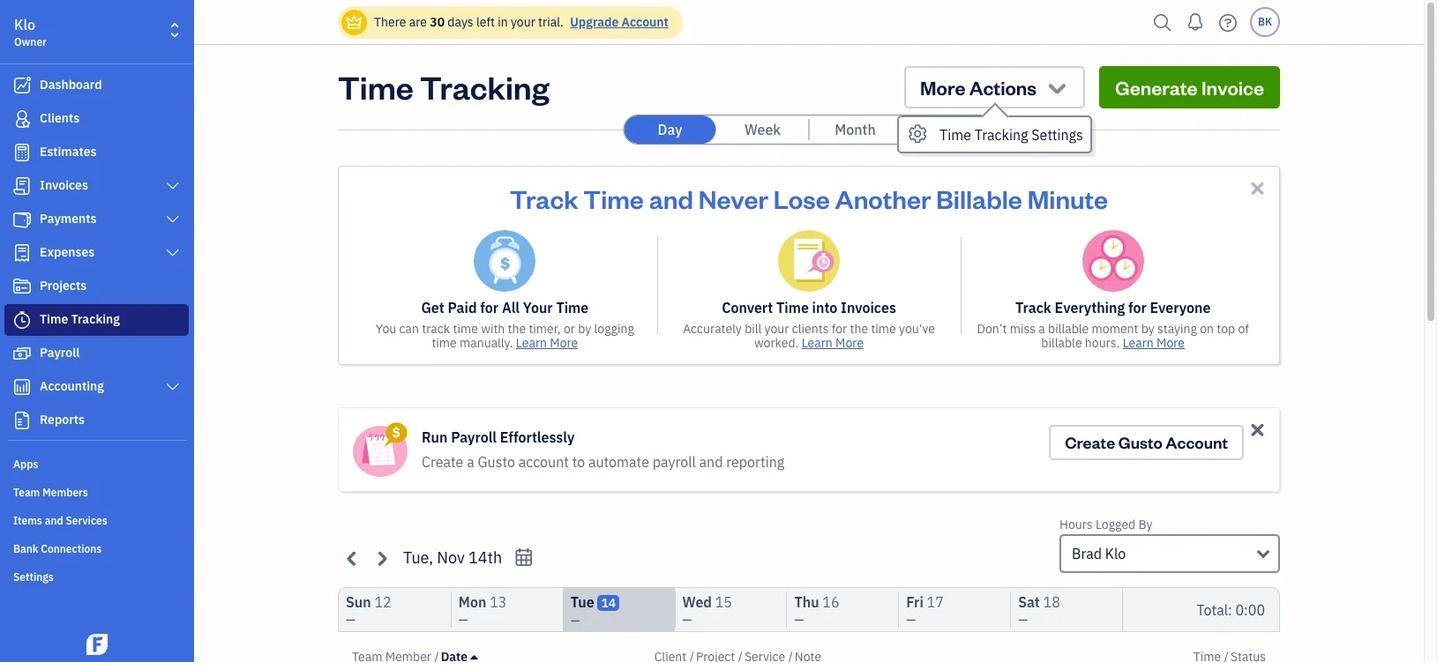 Task type: describe. For each thing, give the bounding box(es) containing it.
learn more for invoices
[[802, 335, 864, 351]]

generate invoice button
[[1100, 66, 1281, 109]]

crown image
[[345, 13, 364, 31]]

18
[[1044, 594, 1061, 612]]

brad
[[1072, 545, 1102, 563]]

main element
[[0, 0, 238, 663]]

in
[[498, 14, 508, 30]]

generate
[[1116, 75, 1198, 100]]

can
[[399, 321, 419, 337]]

1 horizontal spatial time tracking
[[338, 66, 549, 108]]

your inside accurately bill your clients for the time you've worked.
[[765, 321, 789, 337]]

total
[[1197, 601, 1229, 619]]

apps link
[[4, 451, 189, 477]]

owner
[[14, 35, 47, 49]]

everyone
[[1150, 299, 1211, 317]]

0 horizontal spatial account
[[622, 14, 669, 30]]

for for all
[[480, 299, 499, 317]]

learn more for everyone
[[1123, 335, 1185, 351]]

upgrade
[[570, 14, 619, 30]]

top
[[1217, 321, 1236, 337]]

dashboard
[[40, 77, 102, 93]]

bank
[[13, 543, 38, 556]]

track everything for everyone
[[1016, 299, 1211, 317]]

connections
[[41, 543, 102, 556]]

for inside accurately bill your clients for the time you've worked.
[[832, 321, 847, 337]]

you've
[[899, 321, 935, 337]]

chevron large down image for expenses
[[165, 246, 181, 260]]

bk button
[[1251, 7, 1281, 37]]

projects
[[40, 278, 87, 294]]

time inside 'main' element
[[40, 312, 68, 327]]

payment image
[[11, 211, 33, 229]]

there are 30 days left in your trial. upgrade account
[[374, 14, 669, 30]]

the for all
[[508, 321, 526, 337]]

billable
[[937, 182, 1023, 215]]

klo inside dropdown button
[[1106, 545, 1126, 563]]

accurately bill your clients for the time you've worked.
[[683, 321, 935, 351]]

accounting
[[40, 379, 104, 394]]

into
[[812, 299, 838, 317]]

more for track everything for everyone
[[1157, 335, 1185, 351]]

sun 12 —
[[346, 594, 391, 628]]

payments link
[[4, 204, 189, 236]]

billable down everything
[[1048, 321, 1089, 337]]

klo owner
[[14, 16, 47, 49]]

wed
[[683, 594, 712, 612]]

by inside don't miss a billable moment by staying on top of billable hours.
[[1142, 321, 1155, 337]]

convert
[[722, 299, 773, 317]]

sun
[[346, 594, 371, 612]]

everything
[[1055, 299, 1125, 317]]

dashboard image
[[11, 77, 33, 94]]

— for sun
[[346, 612, 356, 628]]

the for invoices
[[850, 321, 868, 337]]

:
[[1229, 601, 1233, 619]]

— for wed
[[683, 612, 692, 628]]

actions
[[970, 75, 1037, 100]]

fri
[[907, 594, 924, 612]]

month link
[[810, 116, 901, 144]]

more actions button
[[905, 66, 1086, 109]]

week link
[[717, 116, 809, 144]]

mon 13 —
[[459, 594, 507, 628]]

are
[[409, 14, 427, 30]]

time tracking link
[[4, 304, 189, 336]]

time down paid
[[453, 321, 478, 337]]

15
[[715, 594, 732, 612]]

a inside don't miss a billable moment by staying on top of billable hours.
[[1039, 321, 1046, 337]]

expenses link
[[4, 237, 189, 269]]

choose a date image
[[514, 548, 534, 568]]

time tracking inside 'main' element
[[40, 312, 120, 327]]

mon
[[459, 594, 487, 612]]

clients link
[[4, 103, 189, 135]]

logged
[[1096, 517, 1136, 533]]

more for get paid for all your time
[[550, 335, 578, 351]]

0 horizontal spatial your
[[511, 14, 536, 30]]

timer image
[[11, 312, 33, 329]]

search image
[[1149, 9, 1177, 36]]

nov
[[437, 548, 465, 568]]

sat
[[1019, 594, 1040, 612]]

settings inside "link"
[[13, 571, 54, 584]]

week
[[745, 121, 781, 139]]

invoices link
[[4, 170, 189, 202]]

learn for everyone
[[1123, 335, 1154, 351]]

bank connections
[[13, 543, 102, 556]]

expenses
[[40, 244, 95, 260]]

thu
[[795, 594, 819, 612]]

create inside run payroll effortlessly create a gusto account to automate payroll and reporting
[[422, 454, 464, 471]]

chevrondown image
[[1045, 75, 1070, 100]]

learn for invoices
[[802, 335, 833, 351]]

get paid for all your time
[[421, 299, 589, 317]]

1 horizontal spatial invoices
[[841, 299, 897, 317]]

staying
[[1158, 321, 1198, 337]]

payroll
[[653, 454, 696, 471]]

chart image
[[11, 379, 33, 396]]

17
[[927, 594, 944, 612]]

gusto inside run payroll effortlessly create a gusto account to automate payroll and reporting
[[478, 454, 515, 471]]

more actions
[[921, 75, 1037, 100]]

16
[[823, 594, 840, 612]]

— for mon
[[459, 612, 468, 628]]

days
[[448, 14, 474, 30]]

estimate image
[[11, 144, 33, 161]]

minute
[[1028, 182, 1109, 215]]

0 vertical spatial settings
[[1032, 126, 1084, 144]]

or
[[564, 321, 575, 337]]

logging
[[594, 321, 634, 337]]

worked.
[[754, 335, 799, 351]]

report image
[[11, 412, 33, 430]]

payments
[[40, 211, 97, 227]]

team members
[[13, 486, 88, 500]]

money image
[[11, 345, 33, 363]]

tracking inside 'main' element
[[71, 312, 120, 327]]

thu 16 —
[[795, 594, 840, 628]]

members
[[42, 486, 88, 500]]

clients
[[40, 110, 80, 126]]

chevron large down image for accounting
[[165, 380, 181, 394]]

you can track time with the timer, or by logging time manually.
[[376, 321, 634, 351]]

payroll link
[[4, 338, 189, 370]]

run payroll effortlessly create a gusto account to automate payroll and reporting
[[422, 429, 785, 471]]

— for sat
[[1019, 612, 1028, 628]]



Task type: vqa. For each thing, say whether or not it's contained in the screenshot.
the for associated with All
yes



Task type: locate. For each thing, give the bounding box(es) containing it.
time tracking
[[338, 66, 549, 108], [40, 312, 120, 327]]

— down mon
[[459, 612, 468, 628]]

accounting link
[[4, 372, 189, 403]]

generate invoice
[[1116, 75, 1265, 100]]

items and services
[[13, 515, 107, 528]]

0 vertical spatial gusto
[[1119, 432, 1163, 453]]

and inside items and services link
[[45, 515, 63, 528]]

invoices up payments at left
[[40, 177, 88, 193]]

1 learn more from the left
[[516, 335, 578, 351]]

estimates link
[[4, 137, 189, 169]]

track up miss
[[1016, 299, 1052, 317]]

1 vertical spatial chevron large down image
[[165, 246, 181, 260]]

0 horizontal spatial track
[[510, 182, 579, 215]]

1 horizontal spatial tracking
[[420, 66, 549, 108]]

0 vertical spatial payroll
[[40, 345, 80, 361]]

reporting
[[727, 454, 785, 471]]

brad klo button
[[1060, 535, 1281, 574]]

1 horizontal spatial your
[[765, 321, 789, 337]]

hours.
[[1085, 335, 1120, 351]]

3 learn more from the left
[[1123, 335, 1185, 351]]

0 horizontal spatial by
[[578, 321, 591, 337]]

0 vertical spatial your
[[511, 14, 536, 30]]

settings link
[[4, 564, 189, 590]]

learn down into
[[802, 335, 833, 351]]

create up 'hours'
[[1065, 432, 1116, 453]]

effortlessly
[[500, 429, 575, 447]]

your
[[523, 299, 553, 317]]

create
[[1065, 432, 1116, 453], [422, 454, 464, 471]]

payroll inside run payroll effortlessly create a gusto account to automate payroll and reporting
[[451, 429, 497, 447]]

learn more
[[516, 335, 578, 351], [802, 335, 864, 351], [1123, 335, 1185, 351]]

wed 15 —
[[683, 594, 732, 628]]

client image
[[11, 110, 33, 128]]

0 horizontal spatial and
[[45, 515, 63, 528]]

on
[[1200, 321, 1214, 337]]

upgrade account link
[[567, 14, 669, 30]]

your
[[511, 14, 536, 30], [765, 321, 789, 337]]

more for convert time into invoices
[[836, 335, 864, 351]]

learn more down into
[[802, 335, 864, 351]]

— down thu
[[795, 612, 804, 628]]

0 horizontal spatial settings
[[13, 571, 54, 584]]

caretup image
[[471, 650, 478, 663]]

previous day image
[[342, 548, 363, 569]]

tue, nov 14th
[[403, 548, 502, 568]]

0 horizontal spatial learn more
[[516, 335, 578, 351]]

sat 18 —
[[1019, 594, 1061, 628]]

0 vertical spatial invoices
[[40, 177, 88, 193]]

1 vertical spatial a
[[467, 454, 475, 471]]

freshbooks image
[[83, 635, 111, 656]]

a inside run payroll effortlessly create a gusto account to automate payroll and reporting
[[467, 454, 475, 471]]

tue,
[[403, 548, 433, 568]]

the right clients
[[850, 321, 868, 337]]

invoice image
[[11, 177, 33, 195]]

1 chevron large down image from the top
[[165, 213, 181, 227]]

projects link
[[4, 271, 189, 303]]

fri 17 —
[[907, 594, 944, 628]]

1 vertical spatial time tracking
[[40, 312, 120, 327]]

expense image
[[11, 244, 33, 262]]

0 vertical spatial a
[[1039, 321, 1046, 337]]

chevron large down image inside expenses link
[[165, 246, 181, 260]]

chevron large down image
[[165, 213, 181, 227], [165, 246, 181, 260], [165, 380, 181, 394]]

1 horizontal spatial create
[[1065, 432, 1116, 453]]

— down tue
[[571, 613, 580, 629]]

2 close image from the top
[[1248, 420, 1268, 440]]

by inside you can track time with the timer, or by logging time manually.
[[578, 321, 591, 337]]

1 vertical spatial close image
[[1248, 420, 1268, 440]]

2 learn from the left
[[802, 335, 833, 351]]

more right clients
[[836, 335, 864, 351]]

3 chevron large down image from the top
[[165, 380, 181, 394]]

1 vertical spatial and
[[699, 454, 723, 471]]

and inside run payroll effortlessly create a gusto account to automate payroll and reporting
[[699, 454, 723, 471]]

2 horizontal spatial for
[[1129, 299, 1147, 317]]

3 learn from the left
[[1123, 335, 1154, 351]]

manually.
[[460, 335, 513, 351]]

more down your
[[550, 335, 578, 351]]

0 horizontal spatial payroll
[[40, 345, 80, 361]]

1 vertical spatial track
[[1016, 299, 1052, 317]]

track for track time and never lose another billable minute
[[510, 182, 579, 215]]

1 vertical spatial gusto
[[478, 454, 515, 471]]

team members link
[[4, 479, 189, 506]]

estimates
[[40, 144, 97, 160]]

0 horizontal spatial invoices
[[40, 177, 88, 193]]

track up the get paid for all your time image
[[510, 182, 579, 215]]

time tracking settings link
[[900, 117, 1091, 152]]

0 vertical spatial time tracking
[[338, 66, 549, 108]]

moment
[[1092, 321, 1139, 337]]

— inside fri 17 —
[[907, 612, 916, 628]]

30
[[430, 14, 445, 30]]

2 vertical spatial tracking
[[71, 312, 120, 327]]

for for everyone
[[1129, 299, 1147, 317]]

— down sat
[[1019, 612, 1028, 628]]

1 vertical spatial your
[[765, 321, 789, 337]]

1 horizontal spatial gusto
[[1119, 432, 1163, 453]]

get paid for all your time image
[[474, 230, 536, 292]]

time tracking down 30
[[338, 66, 549, 108]]

2 vertical spatial chevron large down image
[[165, 380, 181, 394]]

trial.
[[538, 14, 564, 30]]

by
[[1139, 517, 1153, 533]]

— inside sun 12 —
[[346, 612, 356, 628]]

0 vertical spatial chevron large down image
[[165, 213, 181, 227]]

2 vertical spatial and
[[45, 515, 63, 528]]

2 the from the left
[[850, 321, 868, 337]]

0 horizontal spatial tracking
[[71, 312, 120, 327]]

timer,
[[529, 321, 561, 337]]

track for track everything for everyone
[[1016, 299, 1052, 317]]

for
[[480, 299, 499, 317], [1129, 299, 1147, 317], [832, 321, 847, 337]]

1 horizontal spatial track
[[1016, 299, 1052, 317]]

time down 'get'
[[432, 335, 457, 351]]

more down everyone
[[1157, 335, 1185, 351]]

another
[[835, 182, 932, 215]]

1 horizontal spatial for
[[832, 321, 847, 337]]

0 vertical spatial create
[[1065, 432, 1116, 453]]

track
[[422, 321, 450, 337]]

invoices inside 'main' element
[[40, 177, 88, 193]]

1 horizontal spatial klo
[[1106, 545, 1126, 563]]

1 learn from the left
[[516, 335, 547, 351]]

settings down chevrondown image
[[1032, 126, 1084, 144]]

— inside thu 16 —
[[795, 612, 804, 628]]

project image
[[11, 278, 33, 296]]

and right items
[[45, 515, 63, 528]]

and left never
[[649, 182, 694, 215]]

1 vertical spatial tracking
[[975, 126, 1029, 144]]

track everything for everyone image
[[1083, 230, 1144, 292]]

0 vertical spatial tracking
[[420, 66, 549, 108]]

learn right hours.
[[1123, 335, 1154, 351]]

payroll up accounting
[[40, 345, 80, 361]]

create inside button
[[1065, 432, 1116, 453]]

get
[[421, 299, 445, 317]]

to
[[572, 454, 585, 471]]

0 vertical spatial and
[[649, 182, 694, 215]]

learn more down your
[[516, 335, 578, 351]]

account inside button
[[1166, 432, 1228, 453]]

klo
[[14, 16, 35, 34], [1106, 545, 1126, 563]]

0 horizontal spatial a
[[467, 454, 475, 471]]

payroll right "run"
[[451, 429, 497, 447]]

notifications image
[[1182, 4, 1210, 40]]

gusto inside button
[[1119, 432, 1163, 453]]

1 horizontal spatial learn more
[[802, 335, 864, 351]]

the inside accurately bill your clients for the time you've worked.
[[850, 321, 868, 337]]

1 vertical spatial settings
[[13, 571, 54, 584]]

2 horizontal spatial learn
[[1123, 335, 1154, 351]]

0 vertical spatial klo
[[14, 16, 35, 34]]

1 horizontal spatial the
[[850, 321, 868, 337]]

0 horizontal spatial create
[[422, 454, 464, 471]]

invoice
[[1202, 75, 1265, 100]]

create down "run"
[[422, 454, 464, 471]]

time
[[338, 66, 414, 108], [940, 126, 972, 144], [584, 182, 644, 215], [556, 299, 589, 317], [777, 299, 809, 317], [40, 312, 68, 327]]

learn for all
[[516, 335, 547, 351]]

— for fri
[[907, 612, 916, 628]]

the inside you can track time with the timer, or by logging time manually.
[[508, 321, 526, 337]]

accurately
[[683, 321, 742, 337]]

2 horizontal spatial learn more
[[1123, 335, 1185, 351]]

1 vertical spatial payroll
[[451, 429, 497, 447]]

1 the from the left
[[508, 321, 526, 337]]

reports link
[[4, 405, 189, 437]]

1 horizontal spatial learn
[[802, 335, 833, 351]]

convert time into invoices image
[[778, 230, 840, 292]]

— down sun
[[346, 612, 356, 628]]

0 vertical spatial account
[[622, 14, 669, 30]]

your right in
[[511, 14, 536, 30]]

0 horizontal spatial time tracking
[[40, 312, 120, 327]]

create gusto account
[[1065, 432, 1228, 453]]

1 horizontal spatial a
[[1039, 321, 1046, 337]]

services
[[66, 515, 107, 528]]

billable left hours.
[[1042, 335, 1082, 351]]

more inside dropdown button
[[921, 75, 966, 100]]

total : 0:00
[[1197, 601, 1266, 619]]

tracking down left
[[420, 66, 549, 108]]

chevron large down image
[[165, 179, 181, 193]]

clients
[[792, 321, 829, 337]]

— inside mon 13 —
[[459, 612, 468, 628]]

1 vertical spatial create
[[422, 454, 464, 471]]

more
[[921, 75, 966, 100], [550, 335, 578, 351], [836, 335, 864, 351], [1157, 335, 1185, 351]]

run
[[422, 429, 448, 447]]

you
[[376, 321, 396, 337]]

0 vertical spatial close image
[[1248, 178, 1268, 199]]

0 horizontal spatial klo
[[14, 16, 35, 34]]

your right bill
[[765, 321, 789, 337]]

0 horizontal spatial learn
[[516, 335, 547, 351]]

lose
[[774, 182, 830, 215]]

learn down your
[[516, 335, 547, 351]]

1 horizontal spatial settings
[[1032, 126, 1084, 144]]

klo up owner
[[14, 16, 35, 34]]

and right payroll
[[699, 454, 723, 471]]

2 horizontal spatial and
[[699, 454, 723, 471]]

with
[[481, 321, 505, 337]]

tue
[[571, 594, 594, 612]]

account
[[622, 14, 669, 30], [1166, 432, 1228, 453]]

tracking down projects link
[[71, 312, 120, 327]]

learn more for all
[[516, 335, 578, 351]]

next day image
[[372, 548, 392, 569]]

14th
[[469, 548, 502, 568]]

billable
[[1048, 321, 1089, 337], [1042, 335, 1082, 351]]

0 vertical spatial track
[[510, 182, 579, 215]]

1 vertical spatial invoices
[[841, 299, 897, 317]]

learn more down everyone
[[1123, 335, 1185, 351]]

gusto
[[1119, 432, 1163, 453], [478, 454, 515, 471]]

—
[[346, 612, 356, 628], [459, 612, 468, 628], [683, 612, 692, 628], [795, 612, 804, 628], [907, 612, 916, 628], [1019, 612, 1028, 628], [571, 613, 580, 629]]

automate
[[589, 454, 649, 471]]

payroll inside 'main' element
[[40, 345, 80, 361]]

for up moment
[[1129, 299, 1147, 317]]

gusto up by
[[1119, 432, 1163, 453]]

day link
[[624, 116, 716, 144]]

1 close image from the top
[[1248, 178, 1268, 199]]

hours
[[1060, 517, 1093, 533]]

tracking down actions
[[975, 126, 1029, 144]]

0 horizontal spatial gusto
[[478, 454, 515, 471]]

bk
[[1258, 15, 1273, 28]]

12
[[375, 594, 391, 612]]

— inside wed 15 —
[[683, 612, 692, 628]]

2 chevron large down image from the top
[[165, 246, 181, 260]]

time left you've
[[871, 321, 896, 337]]

close image
[[1248, 178, 1268, 199], [1248, 420, 1268, 440]]

dashboard link
[[4, 70, 189, 101]]

time tracking down projects link
[[40, 312, 120, 327]]

1 horizontal spatial by
[[1142, 321, 1155, 337]]

invoices
[[40, 177, 88, 193], [841, 299, 897, 317]]

— for thu
[[795, 612, 804, 628]]

0 horizontal spatial the
[[508, 321, 526, 337]]

chevron large down image for payments
[[165, 213, 181, 227]]

a left account at left bottom
[[467, 454, 475, 471]]

2 horizontal spatial tracking
[[975, 126, 1029, 144]]

apps
[[13, 458, 38, 471]]

— for tue
[[571, 613, 580, 629]]

invoices right into
[[841, 299, 897, 317]]

time inside accurately bill your clients for the time you've worked.
[[871, 321, 896, 337]]

2 learn more from the left
[[802, 335, 864, 351]]

account
[[519, 454, 569, 471]]

0 horizontal spatial for
[[480, 299, 499, 317]]

1 horizontal spatial account
[[1166, 432, 1228, 453]]

bank connections link
[[4, 536, 189, 562]]

track time and never lose another billable minute
[[510, 182, 1109, 215]]

month
[[835, 121, 876, 139]]

1 vertical spatial account
[[1166, 432, 1228, 453]]

by right or
[[578, 321, 591, 337]]

— down fri
[[907, 612, 916, 628]]

— inside the tue 14 —
[[571, 613, 580, 629]]

1 by from the left
[[578, 321, 591, 337]]

gusto left account at left bottom
[[478, 454, 515, 471]]

for left all
[[480, 299, 499, 317]]

klo inside klo owner
[[14, 16, 35, 34]]

2 by from the left
[[1142, 321, 1155, 337]]

the down all
[[508, 321, 526, 337]]

miss
[[1010, 321, 1036, 337]]

settings down bank
[[13, 571, 54, 584]]

— down wed on the bottom left of the page
[[683, 612, 692, 628]]

reports
[[40, 412, 85, 428]]

more left actions
[[921, 75, 966, 100]]

13
[[490, 594, 507, 612]]

a right miss
[[1039, 321, 1046, 337]]

1 horizontal spatial payroll
[[451, 429, 497, 447]]

go to help image
[[1214, 9, 1243, 36]]

payroll
[[40, 345, 80, 361], [451, 429, 497, 447]]

1 horizontal spatial and
[[649, 182, 694, 215]]

items and services link
[[4, 507, 189, 534]]

klo right brad
[[1106, 545, 1126, 563]]

for down into
[[832, 321, 847, 337]]

by left staying
[[1142, 321, 1155, 337]]

0:00
[[1236, 601, 1266, 619]]

— inside sat 18 —
[[1019, 612, 1028, 628]]

1 vertical spatial klo
[[1106, 545, 1126, 563]]



